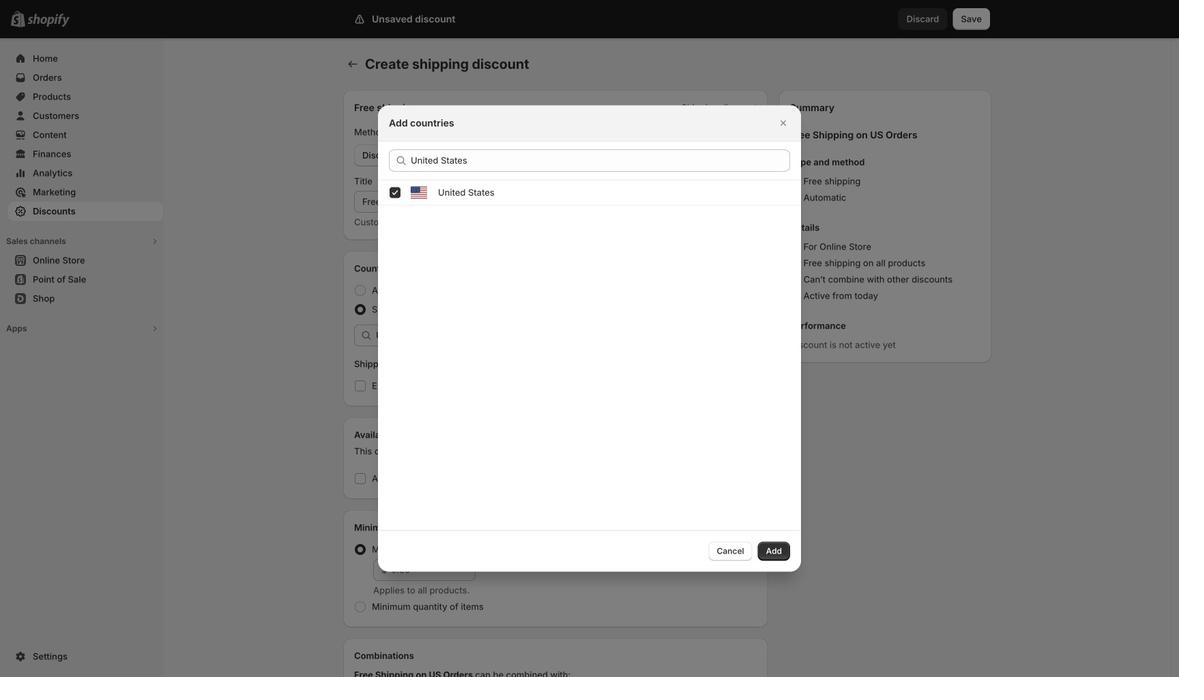 Task type: locate. For each thing, give the bounding box(es) containing it.
dialog
[[0, 105, 1180, 572]]

shopify image
[[27, 13, 70, 27]]



Task type: vqa. For each thing, say whether or not it's contained in the screenshot.
the Add a custom domain group
no



Task type: describe. For each thing, give the bounding box(es) containing it.
Search countries text field
[[411, 150, 791, 172]]



